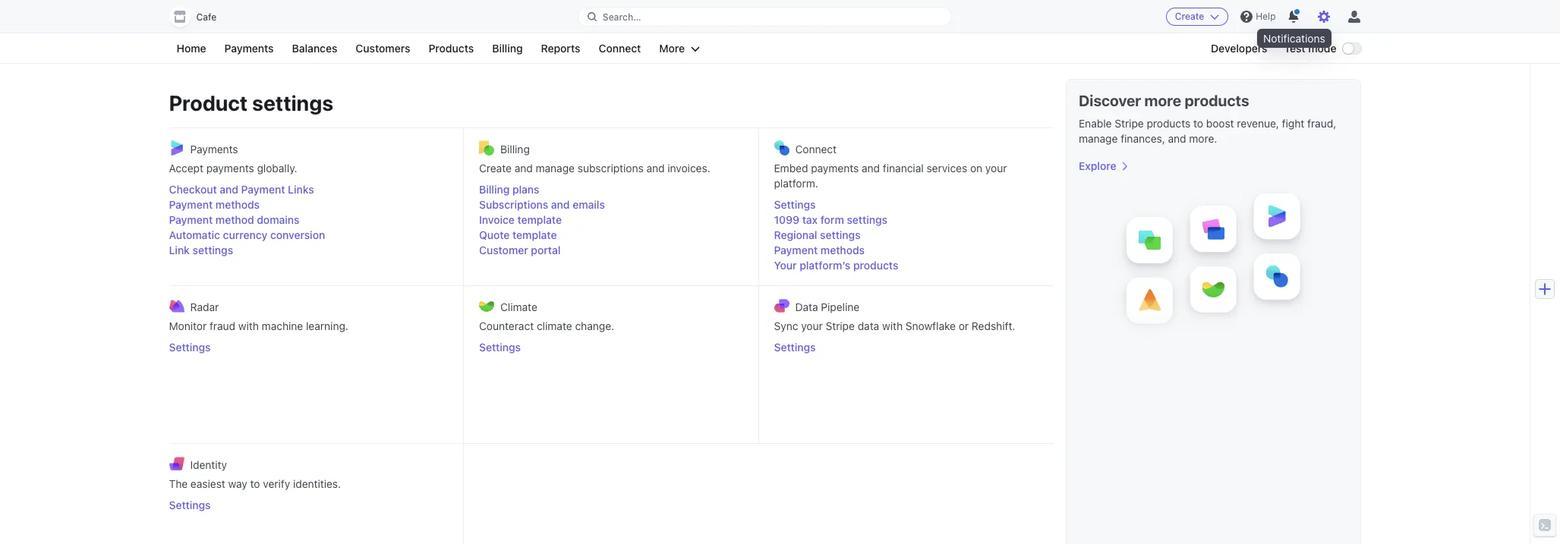 Task type: locate. For each thing, give the bounding box(es) containing it.
1 horizontal spatial your
[[986, 162, 1007, 175]]

invoices.
[[668, 162, 711, 175]]

help button
[[1235, 5, 1282, 29]]

1 vertical spatial payments
[[190, 142, 238, 155]]

0 horizontal spatial create
[[479, 162, 512, 175]]

way
[[228, 478, 247, 491]]

products up boost
[[1185, 92, 1250, 109]]

template down subscriptions
[[518, 213, 562, 226]]

and inside checkout and payment links payment methods payment method domains automatic currency conversion link settings
[[220, 183, 238, 196]]

0 horizontal spatial your
[[801, 320, 823, 333]]

fraud,
[[1308, 117, 1337, 130]]

2 with from the left
[[882, 320, 903, 333]]

0 vertical spatial payments
[[224, 42, 274, 55]]

payment methods link
[[169, 197, 448, 213], [774, 243, 1039, 258]]

1 vertical spatial manage
[[536, 162, 575, 175]]

1 horizontal spatial create
[[1175, 11, 1205, 22]]

0 vertical spatial stripe
[[1115, 117, 1144, 130]]

1 vertical spatial billing
[[500, 142, 530, 155]]

balances
[[292, 42, 337, 55]]

payments
[[224, 42, 274, 55], [190, 142, 238, 155]]

settings link for sync your stripe data with snowflake or redshift.
[[774, 340, 1039, 355]]

0 vertical spatial payment methods link
[[169, 197, 448, 213]]

1 horizontal spatial methods
[[821, 244, 865, 257]]

your right on
[[986, 162, 1007, 175]]

snowflake
[[906, 320, 956, 333]]

with right data in the right of the page
[[882, 320, 903, 333]]

embed payments and financial services on your platform.
[[774, 162, 1007, 190]]

0 horizontal spatial stripe
[[826, 320, 855, 333]]

settings down sync
[[774, 341, 816, 354]]

stripe up finances,
[[1115, 117, 1144, 130]]

billing plans link
[[479, 182, 743, 197]]

2 vertical spatial billing
[[479, 183, 510, 196]]

settings for sync your stripe data with snowflake or redshift.
[[774, 341, 816, 354]]

to
[[1194, 117, 1204, 130], [250, 478, 260, 491]]

1 horizontal spatial manage
[[1079, 132, 1118, 145]]

settings link for monitor fraud with machine learning.
[[169, 340, 448, 355]]

test mode
[[1285, 42, 1337, 55]]

counteract climate change.
[[479, 320, 614, 333]]

your down data
[[801, 320, 823, 333]]

and left 'financial'
[[862, 162, 880, 175]]

stripe
[[1115, 117, 1144, 130], [826, 320, 855, 333]]

create and manage subscriptions and invoices.
[[479, 162, 711, 175]]

0 vertical spatial methods
[[216, 198, 260, 211]]

and left more.
[[1168, 132, 1187, 145]]

and inside billing plans subscriptions and emails invoice template quote template customer portal
[[551, 198, 570, 211]]

regional
[[774, 229, 817, 241]]

accept payments globally.
[[169, 162, 297, 175]]

verify
[[263, 478, 290, 491]]

payments up platform.
[[811, 162, 859, 175]]

1 horizontal spatial stripe
[[1115, 117, 1144, 130]]

template
[[518, 213, 562, 226], [513, 229, 557, 241]]

settings link down identities.
[[169, 498, 448, 513]]

0 vertical spatial to
[[1194, 117, 1204, 130]]

settings link down sync your stripe data with snowflake or redshift.
[[774, 340, 1039, 355]]

checkout and payment links link
[[169, 182, 448, 197]]

currency
[[223, 229, 268, 241]]

settings 1099 tax form settings regional settings payment methods your platform's products
[[774, 198, 899, 272]]

data pipeline
[[795, 300, 860, 313]]

1 payments from the left
[[206, 162, 254, 175]]

connect
[[599, 42, 641, 55], [795, 142, 837, 155]]

method
[[216, 213, 254, 226]]

billing inside billing plans subscriptions and emails invoice template quote template customer portal
[[479, 183, 510, 196]]

0 horizontal spatial methods
[[216, 198, 260, 211]]

settings
[[252, 90, 333, 115], [847, 213, 888, 226], [820, 229, 861, 241], [193, 244, 233, 257]]

payments up 'checkout'
[[206, 162, 254, 175]]

home link
[[169, 39, 214, 58]]

data
[[795, 300, 818, 313]]

create button
[[1166, 8, 1229, 26]]

settings link down change.
[[479, 340, 743, 355]]

2 vertical spatial products
[[854, 259, 899, 272]]

1 vertical spatial to
[[250, 478, 260, 491]]

payment down globally.
[[241, 183, 285, 196]]

connect up embed
[[795, 142, 837, 155]]

your
[[986, 162, 1007, 175], [801, 320, 823, 333]]

1 horizontal spatial to
[[1194, 117, 1204, 130]]

stripe down pipeline
[[826, 320, 855, 333]]

settings link for the easiest way to verify identities.
[[169, 498, 448, 513]]

0 vertical spatial connect
[[599, 42, 641, 55]]

settings link for counteract climate change.
[[479, 340, 743, 355]]

the easiest way to verify identities.
[[169, 478, 341, 491]]

accept
[[169, 162, 203, 175]]

to up more.
[[1194, 117, 1204, 130]]

template up 'portal'
[[513, 229, 557, 241]]

payments link
[[217, 39, 281, 58]]

fight
[[1282, 117, 1305, 130]]

1 vertical spatial payment methods link
[[774, 243, 1039, 258]]

platform.
[[774, 177, 819, 190]]

0 horizontal spatial payments
[[206, 162, 254, 175]]

0 vertical spatial manage
[[1079, 132, 1118, 145]]

1 horizontal spatial with
[[882, 320, 903, 333]]

create up subscriptions
[[479, 162, 512, 175]]

2 payments from the left
[[811, 162, 859, 175]]

0 horizontal spatial manage
[[536, 162, 575, 175]]

products
[[1185, 92, 1250, 109], [1147, 117, 1191, 130], [854, 259, 899, 272]]

the
[[169, 478, 188, 491]]

customer
[[479, 244, 528, 257]]

create inside button
[[1175, 11, 1205, 22]]

embed
[[774, 162, 808, 175]]

data
[[858, 320, 880, 333]]

payments up product settings
[[224, 42, 274, 55]]

customers
[[356, 42, 410, 55]]

platform's
[[800, 259, 851, 272]]

billing up 'plans'
[[500, 142, 530, 155]]

payment inside settings 1099 tax form settings regional settings payment methods your platform's products
[[774, 244, 818, 257]]

and down accept payments globally.
[[220, 183, 238, 196]]

create for create and manage subscriptions and invoices.
[[479, 162, 512, 175]]

1099
[[774, 213, 800, 226]]

with right fraud
[[238, 320, 259, 333]]

0 vertical spatial create
[[1175, 11, 1205, 22]]

settings for counteract climate change.
[[479, 341, 521, 354]]

payments inside "embed payments and financial services on your platform."
[[811, 162, 859, 175]]

methods up platform's
[[821, 244, 865, 257]]

settings down the
[[169, 499, 211, 512]]

payment down regional
[[774, 244, 818, 257]]

0 vertical spatial billing
[[492, 42, 523, 55]]

settings up the 1099
[[774, 198, 816, 211]]

radar
[[190, 300, 219, 313]]

products down regional settings link
[[854, 259, 899, 272]]

1 vertical spatial products
[[1147, 117, 1191, 130]]

stripe inside discover more products enable stripe products to boost revenue, fight fraud, manage finances, and more.
[[1115, 117, 1144, 130]]

more
[[659, 42, 685, 55]]

payments for connect
[[811, 162, 859, 175]]

manage up 'plans'
[[536, 162, 575, 175]]

0 vertical spatial your
[[986, 162, 1007, 175]]

payments
[[206, 162, 254, 175], [811, 162, 859, 175]]

mode
[[1309, 42, 1337, 55]]

methods up "method"
[[216, 198, 260, 211]]

settings link down learning.
[[169, 340, 448, 355]]

customers link
[[348, 39, 418, 58]]

settings inside checkout and payment links payment methods payment method domains automatic currency conversion link settings
[[193, 244, 233, 257]]

1 vertical spatial stripe
[[826, 320, 855, 333]]

and left emails
[[551, 198, 570, 211]]

financial
[[883, 162, 924, 175]]

payment methods link down links
[[169, 197, 448, 213]]

settings down monitor at bottom left
[[169, 341, 211, 354]]

monitor
[[169, 320, 207, 333]]

1 vertical spatial connect
[[795, 142, 837, 155]]

link settings link
[[169, 243, 448, 258]]

settings for monitor fraud with machine learning.
[[169, 341, 211, 354]]

globally.
[[257, 162, 297, 175]]

quote template link
[[479, 228, 743, 243]]

billing left 'reports'
[[492, 42, 523, 55]]

emails
[[573, 198, 605, 211]]

settings
[[774, 198, 816, 211], [169, 341, 211, 354], [479, 341, 521, 354], [774, 341, 816, 354], [169, 499, 211, 512]]

products down more
[[1147, 117, 1191, 130]]

manage
[[1079, 132, 1118, 145], [536, 162, 575, 175]]

settings down counteract
[[479, 341, 521, 354]]

home
[[177, 42, 206, 55]]

with
[[238, 320, 259, 333], [882, 320, 903, 333]]

discover more products section
[[1066, 79, 1361, 544]]

payments up accept payments globally.
[[190, 142, 238, 155]]

1 horizontal spatial payment methods link
[[774, 243, 1039, 258]]

discover more products enable stripe products to boost revenue, fight fraud, manage finances, and more.
[[1079, 92, 1337, 145]]

1 vertical spatial methods
[[821, 244, 865, 257]]

machine
[[262, 320, 303, 333]]

payment methods link down 1099 tax form settings 'link'
[[774, 243, 1039, 258]]

0 horizontal spatial with
[[238, 320, 259, 333]]

form
[[821, 213, 844, 226]]

1 vertical spatial create
[[479, 162, 512, 175]]

to right way
[[250, 478, 260, 491]]

settings down automatic
[[193, 244, 233, 257]]

create up developers link
[[1175, 11, 1205, 22]]

methods inside checkout and payment links payment methods payment method domains automatic currency conversion link settings
[[216, 198, 260, 211]]

tax
[[802, 213, 818, 226]]

billing up subscriptions
[[479, 183, 510, 196]]

Search… text field
[[579, 7, 952, 26]]

connect down search…
[[599, 42, 641, 55]]

settings link
[[774, 197, 1039, 213], [169, 340, 448, 355], [479, 340, 743, 355], [774, 340, 1039, 355], [169, 498, 448, 513]]

manage down enable
[[1079, 132, 1118, 145]]

1 horizontal spatial payments
[[811, 162, 859, 175]]



Task type: vqa. For each thing, say whether or not it's contained in the screenshot.
bottommost the Add
no



Task type: describe. For each thing, give the bounding box(es) containing it.
1 vertical spatial template
[[513, 229, 557, 241]]

0 vertical spatial products
[[1185, 92, 1250, 109]]

payment method domains link
[[169, 213, 448, 228]]

search…
[[603, 11, 641, 22]]

explore
[[1079, 159, 1117, 172]]

customer portal link
[[479, 243, 743, 258]]

billing plans subscriptions and emails invoice template quote template customer portal
[[479, 183, 605, 257]]

and left invoices.
[[647, 162, 665, 175]]

1 vertical spatial your
[[801, 320, 823, 333]]

climate
[[500, 300, 538, 313]]

link
[[169, 244, 190, 257]]

1099 tax form settings link
[[774, 213, 1039, 228]]

identity
[[190, 458, 227, 471]]

subscriptions
[[479, 198, 548, 211]]

enable
[[1079, 117, 1112, 130]]

and inside discover more products enable stripe products to boost revenue, fight fraud, manage finances, and more.
[[1168, 132, 1187, 145]]

subscriptions
[[578, 162, 644, 175]]

links
[[288, 183, 314, 196]]

1 with from the left
[[238, 320, 259, 333]]

plans
[[513, 183, 540, 196]]

and up 'plans'
[[515, 162, 533, 175]]

0 vertical spatial template
[[518, 213, 562, 226]]

checkout and payment links payment methods payment method domains automatic currency conversion link settings
[[169, 183, 325, 257]]

portal
[[531, 244, 561, 257]]

identities.
[[293, 478, 341, 491]]

subscriptions and emails link
[[479, 197, 743, 213]]

sync your stripe data with snowflake or redshift.
[[774, 320, 1016, 333]]

products inside settings 1099 tax form settings regional settings payment methods your platform's products
[[854, 259, 899, 272]]

finances,
[[1121, 132, 1165, 145]]

easiest
[[191, 478, 225, 491]]

counteract
[[479, 320, 534, 333]]

reports
[[541, 42, 581, 55]]

services
[[927, 162, 968, 175]]

help
[[1256, 11, 1276, 22]]

quote
[[479, 229, 510, 241]]

your platform's products link
[[774, 258, 1039, 273]]

0 horizontal spatial to
[[250, 478, 260, 491]]

climate
[[537, 320, 572, 333]]

regional settings link
[[774, 228, 1039, 243]]

Search… search field
[[579, 7, 952, 26]]

checkout
[[169, 183, 217, 196]]

change.
[[575, 320, 614, 333]]

settings right form
[[847, 213, 888, 226]]

settings down form
[[820, 229, 861, 241]]

invoice
[[479, 213, 515, 226]]

payments for payments
[[206, 162, 254, 175]]

your
[[774, 259, 797, 272]]

product
[[169, 90, 248, 115]]

domains
[[257, 213, 300, 226]]

monitor fraud with machine learning.
[[169, 320, 348, 333]]

pipeline
[[821, 300, 860, 313]]

on
[[971, 162, 983, 175]]

product settings
[[169, 90, 333, 115]]

cafe button
[[169, 6, 232, 27]]

more.
[[1190, 132, 1218, 145]]

test
[[1285, 42, 1306, 55]]

explore button
[[1079, 159, 1129, 174]]

developers link
[[1204, 39, 1275, 58]]

products
[[429, 42, 474, 55]]

to inside discover more products enable stripe products to boost revenue, fight fraud, manage finances, and more.
[[1194, 117, 1204, 130]]

invoice template link
[[479, 213, 743, 228]]

and inside "embed payments and financial services on your platform."
[[862, 162, 880, 175]]

0 horizontal spatial payment methods link
[[169, 197, 448, 213]]

developers
[[1211, 42, 1268, 55]]

payment up automatic
[[169, 213, 213, 226]]

redshift.
[[972, 320, 1016, 333]]

settings link up regional settings link
[[774, 197, 1039, 213]]

learning.
[[306, 320, 348, 333]]

products link
[[421, 39, 482, 58]]

settings for the easiest way to verify identities.
[[169, 499, 211, 512]]

conversion
[[270, 229, 325, 241]]

discover
[[1079, 92, 1142, 109]]

cafe
[[196, 11, 217, 23]]

methods inside settings 1099 tax form settings regional settings payment methods your platform's products
[[821, 244, 865, 257]]

create for create
[[1175, 11, 1205, 22]]

balances link
[[284, 39, 345, 58]]

payment down 'checkout'
[[169, 198, 213, 211]]

automatic
[[169, 229, 220, 241]]

more
[[1145, 92, 1182, 109]]

manage inside discover more products enable stripe products to boost revenue, fight fraud, manage finances, and more.
[[1079, 132, 1118, 145]]

0 horizontal spatial connect
[[599, 42, 641, 55]]

1 horizontal spatial connect
[[795, 142, 837, 155]]

more button
[[652, 39, 708, 58]]

settings inside settings 1099 tax form settings regional settings payment methods your platform's products
[[774, 198, 816, 211]]

your inside "embed payments and financial services on your platform."
[[986, 162, 1007, 175]]

automatic currency conversion link
[[169, 228, 448, 243]]

or
[[959, 320, 969, 333]]

settings down balances "link" at the left
[[252, 90, 333, 115]]

revenue,
[[1237, 117, 1280, 130]]

billing link
[[485, 39, 530, 58]]



